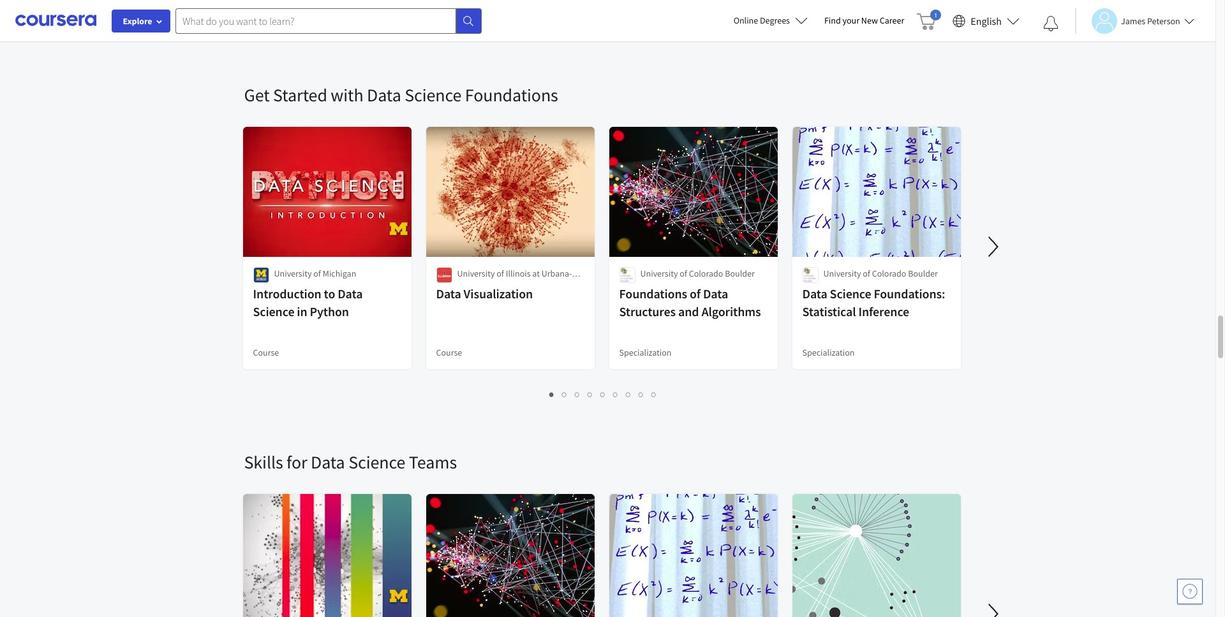 Task type: vqa. For each thing, say whether or not it's contained in the screenshot.
And on the right
yes



Task type: describe. For each thing, give the bounding box(es) containing it.
2
[[562, 389, 567, 401]]

3 button
[[571, 387, 584, 402]]

4 button
[[584, 387, 597, 402]]

and
[[678, 304, 699, 320]]

teams
[[409, 451, 457, 474]]

of for science
[[863, 268, 870, 280]]

coursera image
[[15, 10, 96, 31]]

champaign
[[457, 281, 500, 292]]

foundations inside foundations of data structures and algorithms
[[619, 286, 687, 302]]

0 horizontal spatial foundations
[[465, 84, 558, 107]]

data inside foundations of data structures and algorithms
[[703, 286, 728, 302]]

data right for
[[311, 451, 345, 474]]

english button
[[948, 0, 1025, 41]]

8 button
[[635, 387, 648, 402]]

online degrees button
[[723, 6, 818, 34]]

algorithms
[[702, 304, 761, 320]]

of for visualization
[[497, 268, 504, 280]]

structures
[[619, 304, 676, 320]]

data mining  specialization by university of illinois at urbana-champaign, image
[[792, 495, 961, 618]]

data visualization
[[436, 286, 533, 302]]

data down university of illinois at urbana-champaign image
[[436, 286, 461, 302]]

9
[[652, 389, 657, 401]]

university of michigan
[[274, 268, 356, 280]]

peterson
[[1147, 15, 1180, 26]]

science inside introduction to data science in python
[[253, 304, 294, 320]]

james peterson
[[1121, 15, 1180, 26]]

show notifications image
[[1043, 16, 1059, 31]]

explore button
[[112, 10, 170, 33]]

list inside get started with data science foundations carousel element
[[244, 387, 962, 402]]

to
[[324, 286, 335, 302]]

boulder for data
[[725, 268, 755, 280]]

of for to
[[313, 268, 321, 280]]

get started with data science foundations
[[244, 84, 558, 107]]

university of illinois at urbana- champaign
[[457, 268, 572, 292]]

next slide image
[[978, 599, 1009, 618]]

skills for data science teams carousel element
[[238, 413, 1225, 618]]

university of colorado boulder for foundations:
[[824, 268, 938, 280]]

foundations of data structures and algorithms
[[619, 286, 761, 320]]

get started with data science foundations carousel element
[[238, 45, 1225, 413]]

data science foundations: statistical inference specialization by university of colorado boulder, image
[[609, 495, 778, 618]]

university of illinois at urbana-champaign image
[[436, 267, 452, 283]]

data right with
[[367, 84, 401, 107]]

university of colorado boulder image for foundations of data structures and algorithms
[[619, 267, 635, 283]]

university for of
[[640, 268, 678, 280]]

started
[[273, 84, 327, 107]]

university for science
[[824, 268, 861, 280]]

3
[[575, 389, 580, 401]]

help center image
[[1183, 585, 1198, 600]]

colorado for foundations:
[[872, 268, 906, 280]]

skills
[[244, 451, 283, 474]]

6
[[613, 389, 618, 401]]

james
[[1121, 15, 1146, 26]]

visualization
[[464, 286, 533, 302]]

university of colorado boulder for data
[[640, 268, 755, 280]]

university of colorado boulder image for data science foundations: statistical inference
[[802, 267, 818, 283]]



Task type: locate. For each thing, give the bounding box(es) containing it.
statistical
[[802, 304, 856, 320]]

0 horizontal spatial course
[[253, 347, 279, 359]]

find
[[824, 15, 841, 26]]

shopping cart: 1 item image
[[917, 10, 941, 30]]

university up champaign
[[457, 268, 495, 280]]

specialization
[[619, 347, 672, 359], [802, 347, 855, 359]]

new
[[861, 15, 878, 26]]

8
[[639, 389, 644, 401]]

university for to
[[274, 268, 312, 280]]

course for introduction to data science in python
[[253, 347, 279, 359]]

python
[[310, 304, 349, 320]]

get
[[244, 84, 270, 107]]

university up structures
[[640, 268, 678, 280]]

2 course from the left
[[436, 347, 462, 359]]

skills for data science teams
[[244, 451, 457, 474]]

university inside university of illinois at urbana- champaign
[[457, 268, 495, 280]]

1 university of colorado boulder from the left
[[640, 268, 755, 280]]

0 horizontal spatial university of colorado boulder image
[[619, 267, 635, 283]]

1 list from the top
[[244, 20, 962, 34]]

university up introduction
[[274, 268, 312, 280]]

illinois
[[506, 268, 531, 280]]

boulder for foundations:
[[908, 268, 938, 280]]

for
[[287, 451, 307, 474]]

2 list from the top
[[244, 387, 962, 402]]

data right 'to'
[[338, 286, 363, 302]]

your
[[843, 15, 860, 26]]

0 horizontal spatial specialization
[[619, 347, 672, 359]]

english
[[971, 14, 1002, 27]]

7
[[626, 389, 631, 401]]

online
[[734, 15, 758, 26]]

1 horizontal spatial boulder
[[908, 268, 938, 280]]

4
[[588, 389, 593, 401]]

of up data science foundations: statistical inference
[[863, 268, 870, 280]]

boulder up algorithms
[[725, 268, 755, 280]]

career
[[880, 15, 904, 26]]

9 button
[[648, 387, 661, 402]]

of inside university of illinois at urbana- champaign
[[497, 268, 504, 280]]

data
[[367, 84, 401, 107], [338, 286, 363, 302], [436, 286, 461, 302], [703, 286, 728, 302], [802, 286, 828, 302], [311, 451, 345, 474]]

1 horizontal spatial specialization
[[802, 347, 855, 359]]

1 vertical spatial foundations
[[619, 286, 687, 302]]

foundations
[[465, 84, 558, 107], [619, 286, 687, 302]]

of left the michigan
[[313, 268, 321, 280]]

7 button
[[622, 387, 635, 402]]

1 specialization from the left
[[619, 347, 672, 359]]

4 university from the left
[[824, 268, 861, 280]]

2 university of colorado boulder from the left
[[824, 268, 938, 280]]

None search field
[[175, 8, 482, 34]]

2 university from the left
[[457, 268, 495, 280]]

2 university of colorado boulder image from the left
[[802, 267, 818, 283]]

applied data science with python specialization by university of michigan, image
[[243, 495, 412, 618]]

university of michigan image
[[253, 267, 269, 283]]

boulder
[[725, 268, 755, 280], [908, 268, 938, 280]]

0 horizontal spatial colorado
[[689, 268, 723, 280]]

1 course from the left
[[253, 347, 279, 359]]

1 vertical spatial list
[[244, 387, 962, 402]]

1 university of colorado boulder image from the left
[[619, 267, 635, 283]]

list
[[244, 20, 962, 34], [244, 387, 962, 402]]

colorado up foundations:
[[872, 268, 906, 280]]

0 vertical spatial foundations
[[465, 84, 558, 107]]

1 horizontal spatial university of colorado boulder image
[[802, 267, 818, 283]]

data inside introduction to data science in python
[[338, 286, 363, 302]]

of up and
[[690, 286, 701, 302]]

foundations:
[[874, 286, 945, 302]]

5
[[601, 389, 606, 401]]

5 button
[[597, 387, 609, 402]]

at
[[532, 268, 540, 280]]

of left illinois
[[497, 268, 504, 280]]

1 button
[[546, 387, 558, 402]]

6 button
[[609, 387, 622, 402]]

university
[[274, 268, 312, 280], [457, 268, 495, 280], [640, 268, 678, 280], [824, 268, 861, 280]]

1 boulder from the left
[[725, 268, 755, 280]]

university for visualization
[[457, 268, 495, 280]]

science
[[405, 84, 462, 107], [830, 286, 871, 302], [253, 304, 294, 320], [349, 451, 405, 474]]

0 horizontal spatial university of colorado boulder
[[640, 268, 755, 280]]

1 horizontal spatial colorado
[[872, 268, 906, 280]]

explore
[[123, 15, 152, 27]]

2 button
[[558, 387, 571, 402]]

introduction
[[253, 286, 321, 302]]

colorado up foundations of data structures and algorithms
[[689, 268, 723, 280]]

of up foundations of data structures and algorithms
[[680, 268, 687, 280]]

What do you want to learn? text field
[[175, 8, 456, 34]]

boulder up foundations:
[[908, 268, 938, 280]]

degrees
[[760, 15, 790, 26]]

colorado for data
[[689, 268, 723, 280]]

science inside data science foundations: statistical inference
[[830, 286, 871, 302]]

university of colorado boulder up data science foundations: statistical inference
[[824, 268, 938, 280]]

michigan
[[323, 268, 356, 280]]

of inside foundations of data structures and algorithms
[[690, 286, 701, 302]]

specialization for foundations of data structures and algorithms
[[619, 347, 672, 359]]

1 horizontal spatial foundations
[[619, 286, 687, 302]]

of
[[313, 268, 321, 280], [497, 268, 504, 280], [680, 268, 687, 280], [863, 268, 870, 280], [690, 286, 701, 302]]

urbana-
[[542, 268, 572, 280]]

2 boulder from the left
[[908, 268, 938, 280]]

with
[[331, 84, 364, 107]]

introduction to data science in python
[[253, 286, 363, 320]]

3 university from the left
[[640, 268, 678, 280]]

university of colorado boulder
[[640, 268, 755, 280], [824, 268, 938, 280]]

university of colorado boulder image up structures
[[619, 267, 635, 283]]

find your new career
[[824, 15, 904, 26]]

of for of
[[680, 268, 687, 280]]

course for data visualization
[[436, 347, 462, 359]]

specialization down structures
[[619, 347, 672, 359]]

list containing 1
[[244, 387, 962, 402]]

specialization for data science foundations: statistical inference
[[802, 347, 855, 359]]

0 vertical spatial list
[[244, 20, 962, 34]]

specialization down statistical
[[802, 347, 855, 359]]

1 horizontal spatial university of colorado boulder
[[824, 268, 938, 280]]

university of colorado boulder image
[[619, 267, 635, 283], [802, 267, 818, 283]]

james peterson button
[[1075, 8, 1195, 34]]

next slide image
[[978, 232, 1009, 262]]

1 colorado from the left
[[689, 268, 723, 280]]

university up statistical
[[824, 268, 861, 280]]

foundations of data structures and algorithms specialization by university of colorado boulder, image
[[426, 495, 595, 618]]

in
[[297, 304, 307, 320]]

2 specialization from the left
[[802, 347, 855, 359]]

0 horizontal spatial boulder
[[725, 268, 755, 280]]

find your new career link
[[818, 13, 911, 29]]

course
[[253, 347, 279, 359], [436, 347, 462, 359]]

data up algorithms
[[703, 286, 728, 302]]

university of colorado boulder image up statistical
[[802, 267, 818, 283]]

1 university from the left
[[274, 268, 312, 280]]

1 horizontal spatial course
[[436, 347, 462, 359]]

data inside data science foundations: statistical inference
[[802, 286, 828, 302]]

1
[[549, 389, 555, 401]]

inference
[[859, 304, 909, 320]]

university of colorado boulder up foundations of data structures and algorithms
[[640, 268, 755, 280]]

online degrees
[[734, 15, 790, 26]]

data up statistical
[[802, 286, 828, 302]]

colorado
[[689, 268, 723, 280], [872, 268, 906, 280]]

data science foundations: statistical inference
[[802, 286, 945, 320]]

2 colorado from the left
[[872, 268, 906, 280]]



